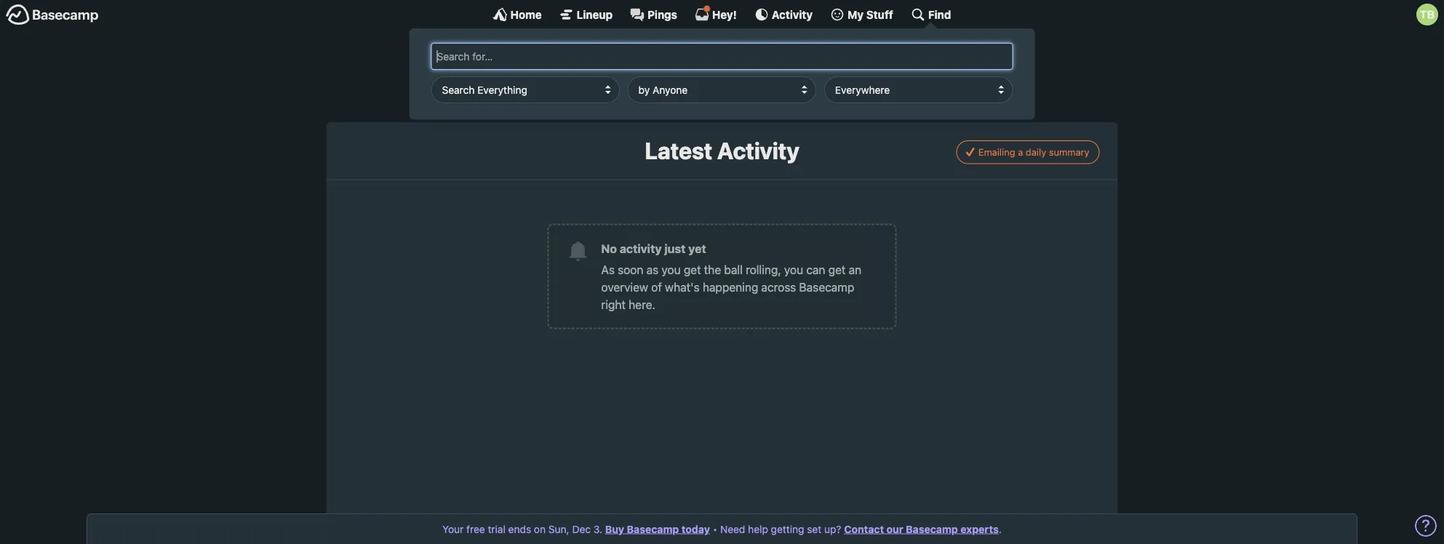 Task type: describe. For each thing, give the bounding box(es) containing it.
buy
[[605, 523, 625, 535]]

summary
[[1049, 147, 1090, 158]]

2 get from the left
[[829, 263, 846, 277]]

my stuff
[[848, 8, 894, 21]]

emailing
[[979, 147, 1016, 158]]

dos inside "link"
[[933, 53, 953, 67]]

up?
[[825, 523, 842, 535]]

all the latest activity
[[511, 53, 617, 67]]

emailing a daily summary
[[979, 147, 1090, 158]]

&
[[748, 88, 756, 102]]

latest activity
[[645, 137, 800, 165]]

your
[[443, 523, 464, 535]]

rolling,
[[746, 263, 782, 277]]

lineup link
[[560, 7, 613, 22]]

contact
[[845, 523, 885, 535]]

0 horizontal spatial the
[[527, 53, 544, 67]]

buy basecamp today link
[[605, 523, 710, 535]]

activity inside main element
[[772, 8, 813, 21]]

overdue to-dos link
[[837, 44, 967, 76]]

hey!
[[713, 8, 737, 21]]

our
[[887, 523, 904, 535]]

activity for no activity just yet as soon as you get the ball rolling, you can get an overview of what's happening across basecamp right here.
[[620, 242, 662, 255]]

find button
[[911, 7, 952, 22]]

across
[[762, 280, 797, 294]]

emailing a daily summary button
[[957, 140, 1100, 164]]

upcoming dates
[[869, 88, 956, 102]]

overdue
[[869, 53, 914, 67]]

the inside the no activity just yet as soon as you get the ball rolling, you can get an overview of what's happening across basecamp right here.
[[704, 263, 722, 277]]

1 vertical spatial activity
[[718, 137, 800, 165]]

assignments
[[732, 53, 799, 67]]

activity report image
[[485, 49, 506, 70]]

no
[[602, 242, 617, 255]]

activity inside all the latest activity link
[[579, 53, 617, 67]]

all
[[511, 53, 524, 67]]

all the latest activity link
[[478, 44, 628, 76]]

home
[[511, 8, 542, 21]]

to-dos added & completed link
[[638, 79, 826, 111]]

pings
[[648, 8, 678, 21]]

here.
[[629, 298, 656, 311]]

find
[[929, 8, 952, 21]]

to-
[[671, 88, 689, 102]]

home link
[[493, 7, 542, 22]]

someone's assignments link
[[638, 44, 826, 76]]

main element
[[0, 0, 1445, 120]]

help
[[748, 523, 769, 535]]

soon
[[618, 263, 644, 277]]

•
[[713, 523, 718, 535]]

experts
[[961, 523, 999, 535]]

yet
[[689, 242, 707, 255]]

stuff
[[867, 8, 894, 21]]

1 get from the left
[[684, 263, 701, 277]]

reports image
[[844, 49, 864, 70]]

upcoming dates link
[[837, 79, 967, 111]]

on
[[534, 523, 546, 535]]

0 horizontal spatial basecamp
[[627, 523, 679, 535]]

someone's activity
[[511, 88, 610, 102]]

ends
[[509, 523, 531, 535]]

just
[[665, 242, 686, 255]]

tim burton image
[[1417, 4, 1439, 25]]

trial
[[488, 523, 506, 535]]

schedule image
[[844, 85, 864, 106]]

to-dos added & completed
[[671, 88, 815, 102]]

daily
[[1026, 147, 1047, 158]]



Task type: locate. For each thing, give the bounding box(es) containing it.
set
[[807, 523, 822, 535]]

todo image
[[646, 85, 666, 106]]

1 vertical spatial someone's
[[511, 88, 569, 102]]

0 horizontal spatial get
[[684, 263, 701, 277]]

get left an
[[829, 263, 846, 277]]

free
[[467, 523, 485, 535]]

2 horizontal spatial basecamp
[[906, 523, 959, 535]]

dos inside 'link'
[[689, 88, 709, 102]]

1 vertical spatial activity
[[572, 88, 610, 102]]

an
[[849, 263, 862, 277]]

my
[[848, 8, 864, 21]]

activity up soon
[[620, 242, 662, 255]]

dates
[[927, 88, 956, 102]]

someone's activity link
[[478, 79, 628, 111]]

overdue to-dos
[[869, 53, 953, 67]]

.
[[999, 523, 1002, 535]]

to-
[[917, 53, 933, 67]]

basecamp inside the no activity just yet as soon as you get the ball rolling, you can get an overview of what's happening across basecamp right here.
[[800, 280, 855, 294]]

0 vertical spatial someone's
[[671, 53, 729, 67]]

latest
[[645, 137, 713, 165]]

activity
[[772, 8, 813, 21], [718, 137, 800, 165]]

hey! button
[[695, 5, 737, 22]]

what's
[[665, 280, 700, 294]]

basecamp down the can
[[800, 280, 855, 294]]

need
[[721, 523, 746, 535]]

as
[[647, 263, 659, 277]]

activity down &
[[718, 137, 800, 165]]

you
[[662, 263, 681, 277], [785, 263, 804, 277]]

dos left the added
[[689, 88, 709, 102]]

someone's up the to-
[[671, 53, 729, 67]]

1 horizontal spatial dos
[[933, 53, 953, 67]]

upcoming
[[869, 88, 924, 102]]

your free trial ends on sun, dec  3. buy basecamp today • need help getting set up? contact our basecamp experts .
[[443, 523, 1002, 535]]

2 you from the left
[[785, 263, 804, 277]]

1 vertical spatial the
[[704, 263, 722, 277]]

activity up assignments
[[772, 8, 813, 21]]

getting
[[771, 523, 805, 535]]

1 horizontal spatial someone's
[[671, 53, 729, 67]]

activity inside the no activity just yet as soon as you get the ball rolling, you can get an overview of what's happening across basecamp right here.
[[620, 242, 662, 255]]

the
[[527, 53, 544, 67], [704, 263, 722, 277]]

person report image
[[485, 85, 506, 106]]

pings button
[[630, 7, 678, 22]]

activity
[[579, 53, 617, 67], [572, 88, 610, 102], [620, 242, 662, 255]]

someone's for someone's assignments
[[671, 53, 729, 67]]

as
[[602, 263, 615, 277]]

someone's
[[671, 53, 729, 67], [511, 88, 569, 102]]

get up what's
[[684, 263, 701, 277]]

0 vertical spatial activity
[[772, 8, 813, 21]]

0 horizontal spatial someone's
[[511, 88, 569, 102]]

no activity just yet as soon as you get the ball rolling, you can get an overview of what's happening across basecamp right here.
[[602, 242, 862, 311]]

ball
[[725, 263, 743, 277]]

dec
[[572, 523, 591, 535]]

someone's assignments
[[671, 53, 799, 67]]

1 horizontal spatial the
[[704, 263, 722, 277]]

switch accounts image
[[6, 4, 99, 26]]

dos up dates
[[933, 53, 953, 67]]

my stuff button
[[831, 7, 894, 22]]

activity for someone's activity
[[572, 88, 610, 102]]

you right as on the left of page
[[662, 263, 681, 277]]

3.
[[594, 523, 603, 535]]

sun,
[[549, 523, 570, 535]]

get
[[684, 263, 701, 277], [829, 263, 846, 277]]

0 vertical spatial the
[[527, 53, 544, 67]]

0 horizontal spatial you
[[662, 263, 681, 277]]

activity right latest
[[579, 53, 617, 67]]

1 horizontal spatial you
[[785, 263, 804, 277]]

0 vertical spatial dos
[[933, 53, 953, 67]]

contact our basecamp experts link
[[845, 523, 999, 535]]

of
[[652, 280, 662, 294]]

latest
[[547, 53, 576, 67]]

a
[[1018, 147, 1024, 158]]

basecamp
[[800, 280, 855, 294], [627, 523, 679, 535], [906, 523, 959, 535]]

activity down all the latest activity
[[572, 88, 610, 102]]

1 horizontal spatial basecamp
[[800, 280, 855, 294]]

activity inside someone's activity link
[[572, 88, 610, 102]]

can
[[807, 263, 826, 277]]

added
[[712, 88, 745, 102]]

activity link
[[755, 7, 813, 22]]

Search for… search field
[[431, 43, 1014, 70]]

happening
[[703, 280, 759, 294]]

basecamp right buy
[[627, 523, 679, 535]]

1 vertical spatial dos
[[689, 88, 709, 102]]

someone's down all the latest activity link
[[511, 88, 569, 102]]

today
[[682, 523, 710, 535]]

the right the all
[[527, 53, 544, 67]]

lineup
[[577, 8, 613, 21]]

right
[[602, 298, 626, 311]]

basecamp right our
[[906, 523, 959, 535]]

someone's for someone's activity
[[511, 88, 569, 102]]

the left "ball"
[[704, 263, 722, 277]]

dos
[[933, 53, 953, 67], [689, 88, 709, 102]]

assignment image
[[646, 49, 666, 70]]

1 you from the left
[[662, 263, 681, 277]]

0 vertical spatial activity
[[579, 53, 617, 67]]

completed
[[759, 88, 815, 102]]

overview
[[602, 280, 649, 294]]

you left the can
[[785, 263, 804, 277]]

2 vertical spatial activity
[[620, 242, 662, 255]]

0 horizontal spatial dos
[[689, 88, 709, 102]]

1 horizontal spatial get
[[829, 263, 846, 277]]



Task type: vqa. For each thing, say whether or not it's contained in the screenshot.
Your
yes



